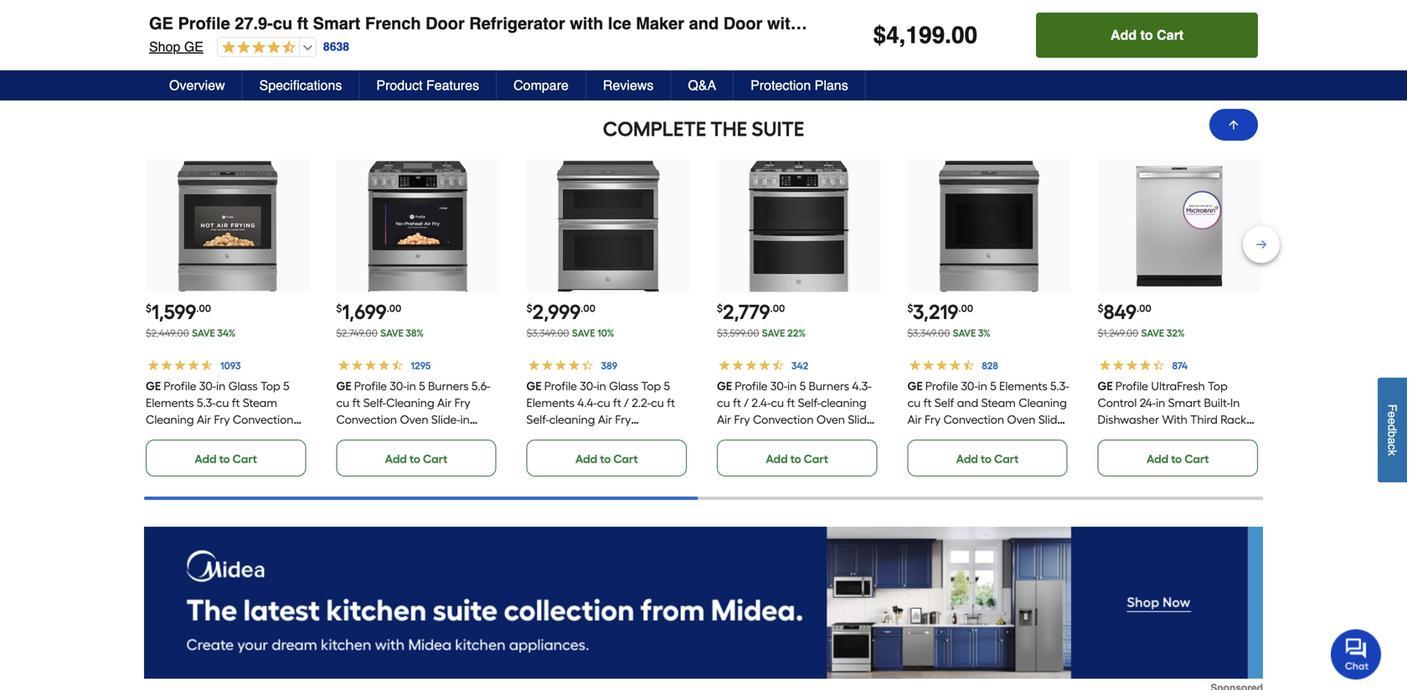 Task type: describe. For each thing, give the bounding box(es) containing it.
add to cart link for 1,699
[[336, 440, 497, 477]]

self- inside profile 30-in 5 burners 5.6- cu ft self-cleaning air fry convection oven slide-in smart natural gas range (fingerprint-resistant stainless steel)
[[363, 396, 386, 410]]

convection inside profile 30-in 5 elements 5.3- cu ft self and steam cleaning air fry convection oven slide- in smart induction range (fingerprint-resistant stainless steel)
[[944, 413, 1004, 427]]

k
[[1386, 450, 1400, 456]]

$ 9,245
[[1209, 4, 1281, 31]]

add for 1,699
[[385, 452, 407, 466]]

resistant inside profile 30-in 5 burners 4.3- cu ft / 2.4-cu ft self-cleaning air fry convection oven slide- in smart natural gas double oven gas range (fingerprint- resistant stainless steel)
[[717, 463, 762, 477]]

steel inside profile french door refrigerator & electric range suite in fingerprint-resistant stainless steel
[[324, 57, 351, 71]]

smart inside profile smart french door refrigerator & gas range suite in fingerprint-resistant stainless steel
[[567, 40, 598, 54]]

burners for 1,699
[[428, 379, 469, 393]]

$ for 4,199
[[873, 22, 887, 49]]

complete
[[603, 117, 707, 141]]

| for $ 9,804 . 00
[[974, 3, 981, 32]]

$2,749.00
[[336, 327, 378, 339]]

built-
[[1204, 396, 1231, 410]]

protection plans
[[751, 77, 848, 93]]

2 e from the top
[[1386, 418, 1400, 425]]

self- inside profile 30-in 5 burners 4.3- cu ft / 2.4-cu ft self-cleaning air fry convection oven slide- in smart natural gas double oven gas range (fingerprint- resistant stainless steel)
[[798, 396, 821, 410]]

fry inside profile 30-in 5 elements 5.3- cu ft self and steam cleaning air fry convection oven slide- in smart induction range (fingerprint-resistant stainless steel)
[[925, 413, 941, 427]]

5 inside 'profile 30-in glass top 5 elements 4.4-cu ft / 2.2-cu ft self-cleaning air fry convection oven slide-in smart double oven electric range (fingerprint-resistant stainless steel)'
[[664, 379, 670, 393]]

resistant inside profile 30-in 5 elements 5.3- cu ft self and steam cleaning air fry convection oven slide- in smart induction range (fingerprint-resistant stainless steel)
[[972, 446, 1017, 461]]

7,266
[[523, 4, 582, 31]]

.00 for 1,599
[[196, 303, 211, 315]]

ge profile 30-in glass top 5 elements 4.4-cu ft / 2.2-cu ft self-cleaning air fry convection oven slide-in smart double oven electric range (fingerprint-resistant stainless steel) image
[[543, 161, 674, 292]]

suite inside profile smart french door refrigerator & electric cooktop with air fry wall oven suite in fingerprint-resistant stainless steel
[[978, 57, 1005, 71]]

overview button
[[152, 70, 243, 101]]

profile smart french door refrigerator & gas range suite in fingerprint-resistant stainless steel
[[510, 40, 836, 71]]

0 vertical spatial with
[[570, 14, 604, 33]]

ge inside "1,599" list item
[[146, 379, 161, 393]]

ge up shop
[[149, 14, 173, 33]]

cu inside profile 30-in 5 burners 5.6- cu ft self-cleaning air fry convection oven slide-in smart natural gas range (fingerprint-resistant stainless steel)
[[336, 396, 349, 410]]

electric inside profile 30-in glass top 5 elements 5.3-cu ft steam cleaning air fry convection oven slide-in smart electric range (fingerprint-resistant stainless steel)
[[254, 430, 293, 444]]

(fingerprint- inside profile 30-in glass top 5 elements 5.3-cu ft steam cleaning air fry convection oven slide-in smart electric range (fingerprint-resistant stainless steel)
[[183, 446, 248, 461]]

refrigerator up compare
[[469, 14, 565, 33]]

8638
[[323, 40, 349, 53]]

.00 for 1,699
[[387, 303, 402, 315]]

$ 9,804 . 00
[[860, 4, 964, 31]]

air inside 'profile 30-in glass top 5 elements 4.4-cu ft / 2.2-cu ft self-cleaning air fry convection oven slide-in smart double oven electric range (fingerprint-resistant stainless steel)'
[[598, 413, 613, 427]]

door inside profile french door refrigerator & electric range suite in fingerprint-resistant stainless steel
[[257, 40, 283, 54]]

protection
[[751, 77, 811, 93]]

. for 4,199
[[945, 22, 952, 49]]

$2,749.00 save 38%
[[336, 327, 424, 339]]

5 for 2,779
[[800, 379, 806, 393]]

$8,456.00
[[292, 5, 352, 20]]

& for profile smart french door refrigerator & electric cooktop with air fry wall oven suite in fingerprint-resistant stainless steel
[[1085, 40, 1092, 54]]

& inside profile french door refrigerator & electric range suite in fingerprint-resistant stainless steel
[[351, 40, 359, 54]]

refrigerator inside profile smart french door refrigerator & gas range suite in fingerprint-resistant stainless steel
[[670, 40, 732, 54]]

shop
[[149, 39, 180, 54]]

smart inside profile smart french door refriger
[[1266, 40, 1297, 54]]

convection inside 'profile 30-in glass top 5 elements 4.4-cu ft / 2.2-cu ft self-cleaning air fry convection oven slide-in smart double oven electric range (fingerprint-resistant stainless steel)'
[[527, 430, 588, 444]]

arrow up image
[[1227, 118, 1241, 132]]

ft right 2.2-
[[667, 396, 675, 410]]

door right within
[[820, 14, 860, 33]]

ge profile 27.9-cu ft smart french door refrigerator with ice maker and door within door (fingerprint-resistant stainless steel) energy star
[[149, 14, 1286, 33]]

d
[[1386, 425, 1400, 431]]

5 for 3,219
[[990, 379, 997, 393]]

ft inside profile 30-in 5 burners 5.6- cu ft self-cleaning air fry convection oven slide-in smart natural gas range (fingerprint-resistant stainless steel)
[[352, 396, 360, 410]]

38%
[[406, 327, 424, 339]]

849
[[1104, 300, 1137, 324]]

complete the suite
[[603, 117, 805, 141]]

slide- inside profile 30-in 5 burners 4.3- cu ft / 2.4-cu ft self-cleaning air fry convection oven slide- in smart natural gas double oven gas range (fingerprint- resistant stainless steel)
[[848, 413, 877, 427]]

add to cart inside button
[[1111, 27, 1184, 43]]

ge profile 30-in 5 burners 5.6-cu ft self-cleaning air fry convection oven slide-in smart natural gas range (fingerprint-resistant stainless steel) image
[[353, 161, 484, 292]]

$ 7,096 . 00
[[161, 4, 265, 31]]

top inside profile ultrafresh top control 24-in smart built-in dishwasher with third rack (fingerprint-resistant stainless steel) energy star, 42-dba
[[1208, 379, 1228, 393]]

cleaning inside profile 30-in 5 burners 4.3- cu ft / 2.4-cu ft self-cleaning air fry convection oven slide- in smart natural gas double oven gas range (fingerprint- resistant stainless steel)
[[821, 396, 867, 410]]

range inside profile french door refrigerator & electric range suite in fingerprint-resistant stainless steel
[[404, 40, 439, 54]]

ge down $ 9,245 on the top
[[1209, 40, 1226, 54]]

ft inside profile 30-in glass top 5 elements 5.3-cu ft steam cleaning air fry convection oven slide-in smart electric range (fingerprint-resistant stainless steel)
[[232, 396, 240, 410]]

30- for 1,699
[[390, 379, 407, 393]]

refrigerator inside profile smart french door refrigerator & electric cooktop with air fry wall oven suite in fingerprint-resistant stainless steel
[[1019, 40, 1081, 54]]

specifications
[[259, 77, 342, 93]]

resistant inside profile smart french door refrigerator & gas range suite in fingerprint-resistant stainless steel
[[583, 57, 631, 71]]

to for 1,699
[[410, 452, 421, 466]]

profile for profile 30-in glass top 5 elements 5.3-cu ft steam cleaning air fry convection oven slide-in smart electric range (fingerprint-resistant stainless steel)
[[164, 379, 196, 393]]

4.5 stars image
[[218, 40, 296, 56]]

profile for profile smart french door refrigerator & electric cooktop with air fry wall oven suite in fingerprint-resistant stainless steel
[[880, 40, 913, 54]]

fingerprint- inside profile french door refrigerator & electric range suite in fingerprint-resistant stainless steel
[[161, 57, 221, 71]]

(fingerprint- inside profile ultrafresh top control 24-in smart built-in dishwasher with third rack (fingerprint-resistant stainless steel) energy star, 42-dba
[[1098, 430, 1163, 444]]

natural inside profile 30-in 5 burners 5.6- cu ft self-cleaning air fry convection oven slide-in smart natural gas range (fingerprint-resistant stainless steel)
[[372, 430, 412, 444]]

double for 2,779
[[833, 430, 870, 444]]

1,599
[[152, 300, 196, 324]]

$2,449.00 save 34%
[[146, 327, 236, 339]]

steel) inside profile 30-in 5 elements 5.3- cu ft self and steam cleaning air fry convection oven slide- in smart induction range (fingerprint-resistant stainless steel)
[[908, 463, 937, 477]]

cu inside profile 30-in 5 elements 5.3- cu ft self and steam cleaning air fry convection oven slide- in smart induction range (fingerprint-resistant stainless steel)
[[908, 396, 921, 410]]

product features
[[377, 77, 479, 93]]

steel) inside profile 30-in 5 burners 5.6- cu ft self-cleaning air fry convection oven slide-in smart natural gas range (fingerprint-resistant stainless steel)
[[336, 463, 365, 477]]

cart for 1,699
[[423, 452, 448, 466]]

steel inside profile smart french door refrigerator & electric cooktop with air fry wall oven suite in fingerprint-resistant stainless steel
[[860, 74, 886, 87]]

fingerprint- inside profile smart french door refrigerator & gas range suite in fingerprint-resistant stainless steel
[[523, 57, 583, 71]]

oven inside profile 30-in 5 elements 5.3- cu ft self and steam cleaning air fry convection oven slide- in smart induction range (fingerprint-resistant stainless steel)
[[1007, 413, 1036, 427]]

resistant inside profile french door refrigerator & electric range suite in fingerprint-resistant stainless steel
[[221, 57, 270, 71]]

add to cart link for 1,599
[[146, 440, 306, 477]]

add to cart button
[[1037, 13, 1258, 58]]

fry inside profile smart french door refrigerator & electric cooktop with air fry wall oven suite in fingerprint-resistant stainless steel
[[901, 57, 918, 71]]

electric inside profile smart french door refrigerator & electric cooktop with air fry wall oven suite in fingerprint-resistant stainless steel
[[1096, 40, 1134, 54]]

cu inside profile 30-in glass top 5 elements 5.3-cu ft steam cleaning air fry convection oven slide-in smart electric range (fingerprint-resistant stainless steel)
[[216, 396, 229, 410]]

a
[[1386, 438, 1400, 444]]

1,699
[[342, 300, 387, 324]]

oven inside profile 30-in glass top 5 elements 5.3-cu ft steam cleaning air fry convection oven slide-in smart electric range (fingerprint-resistant stainless steel)
[[146, 430, 174, 444]]

ge inside 2,999 list item
[[527, 379, 542, 393]]

slide- inside profile 30-in 5 burners 5.6- cu ft self-cleaning air fry convection oven slide-in smart natural gas range (fingerprint-resistant stainless steel)
[[431, 413, 460, 427]]

range inside profile 30-in 5 burners 4.3- cu ft / 2.4-cu ft self-cleaning air fry convection oven slide- in smart natural gas double oven gas range (fingerprint- resistant stainless steel)
[[773, 446, 808, 461]]

profile 30-in glass top 5 elements 4.4-cu ft / 2.2-cu ft self-cleaning air fry convection oven slide-in smart double oven electric range (fingerprint-resistant stainless steel)
[[527, 379, 675, 494]]

star
[[1242, 14, 1286, 33]]

24-
[[1140, 396, 1156, 410]]

resistant inside profile 30-in glass top 5 elements 5.3-cu ft steam cleaning air fry convection oven slide-in smart electric range (fingerprint-resistant stainless steel)
[[248, 446, 293, 461]]

ft right 2.4-
[[787, 396, 795, 410]]

3,219
[[913, 300, 959, 324]]

stainless inside 'profile 30-in glass top 5 elements 4.4-cu ft / 2.2-cu ft self-cleaning air fry convection oven slide-in smart double oven electric range (fingerprint-resistant stainless steel)'
[[527, 480, 573, 494]]

fry inside 'profile 30-in glass top 5 elements 4.4-cu ft / 2.2-cu ft self-cleaning air fry convection oven slide-in smart double oven electric range (fingerprint-resistant stainless steel)'
[[615, 413, 631, 427]]

profile up shop ge
[[178, 14, 230, 33]]

cart for 2,779
[[804, 452, 829, 466]]

2,999
[[533, 300, 581, 324]]

third
[[1191, 413, 1218, 427]]

$11,377.00
[[991, 5, 1057, 20]]

42-
[[1209, 446, 1225, 461]]

resistant inside profile smart french door refrigerator & electric cooktop with air fry wall oven suite in fingerprint-resistant stainless steel
[[1080, 57, 1129, 71]]

$3,349.00 save 3%
[[908, 327, 991, 339]]

profile smart french door refrigerator & electric cooktop with air fry wall oven suite in fingerprint-resistant stainless steel
[[860, 40, 1181, 87]]

f e e d b a c k
[[1386, 404, 1400, 456]]

$3,599.00 save 22%
[[717, 327, 806, 339]]

cleaning inside profile 30-in 5 burners 5.6- cu ft self-cleaning air fry convection oven slide-in smart natural gas range (fingerprint-resistant stainless steel)
[[386, 396, 434, 410]]

stainless inside profile smart french door refrigerator & gas range suite in fingerprint-resistant stainless steel
[[635, 57, 682, 71]]

french for profile smart french door refrigerator & gas range suite in fingerprint-resistant stainless steel
[[601, 40, 638, 54]]

ge inside 849 list item
[[1098, 379, 1113, 393]]

profile for profile 30-in 5 burners 5.6- cu ft self-cleaning air fry convection oven slide-in smart natural gas range (fingerprint-resistant stainless steel)
[[354, 379, 387, 393]]

add to cart link for 849
[[1098, 440, 1258, 477]]

cu left 2.2-
[[597, 396, 611, 410]]

cu down $3,599.00 save 22%
[[771, 396, 784, 410]]

q&a button
[[671, 70, 734, 101]]

convection inside profile 30-in glass top 5 elements 5.3-cu ft steam cleaning air fry convection oven slide-in smart electric range (fingerprint-resistant stainless steel)
[[233, 413, 294, 427]]

advertisement region
[[144, 527, 1263, 690]]

$1,573.00
[[1026, 20, 1085, 35]]

resistant inside profile ultrafresh top control 24-in smart built-in dishwasher with third rack (fingerprint-resistant stainless steel) energy star, 42-dba
[[1163, 430, 1208, 444]]

cart for 1,599
[[233, 452, 257, 466]]

range inside profile smart french door refrigerator & gas range suite in fingerprint-resistant stainless steel
[[771, 40, 806, 54]]

protection plans button
[[734, 70, 866, 101]]

steel inside profile smart french door refrigerator & gas range suite in fingerprint-resistant stainless steel
[[686, 57, 712, 71]]

energy inside profile ultrafresh top control 24-in smart built-in dishwasher with third rack (fingerprint-resistant stainless steel) energy star, 42-dba
[[1130, 446, 1173, 461]]

wall
[[921, 57, 943, 71]]

save for 1,699
[[380, 327, 404, 339]]

profile smart french door refriger
[[1209, 40, 1408, 87]]

30- for 3,219
[[961, 379, 978, 393]]

french for profile smart french door refrigerator & electric cooktop with air fry wall oven suite in fingerprint-resistant stainless steel
[[951, 40, 987, 54]]

cu up 4.5 stars image
[[273, 14, 293, 33]]

save for $ 7,266 . 00
[[641, 20, 673, 35]]

steel) inside 'profile 30-in glass top 5 elements 4.4-cu ft / 2.2-cu ft self-cleaning air fry convection oven slide-in smart double oven electric range (fingerprint-resistant stainless steel)'
[[576, 480, 605, 494]]

door inside profile smart french door refrigerator & gas range suite in fingerprint-resistant stainless steel
[[641, 40, 667, 54]]

$ for 9,245
[[1209, 4, 1222, 31]]

5 inside profile 30-in glass top 5 elements 5.3-cu ft steam cleaning air fry convection oven slide-in smart electric range (fingerprint-resistant stainless steel)
[[283, 379, 290, 393]]

ge profile ultrafresh top control 24-in smart built-in dishwasher with third rack (fingerprint-resistant stainless steel) energy star, 42-dba image
[[1114, 161, 1245, 292]]

fry inside profile 30-in 5 burners 5.6- cu ft self-cleaning air fry convection oven slide-in smart natural gas range (fingerprint-resistant stainless steel)
[[454, 396, 470, 410]]

add for 3,219
[[957, 452, 978, 466]]

profile 30-in 5 elements 5.3- cu ft self and steam cleaning air fry convection oven slide- in smart induction range (fingerprint-resistant stainless steel)
[[908, 379, 1069, 477]]

and inside profile 30-in 5 elements 5.3- cu ft self and steam cleaning air fry convection oven slide- in smart induction range (fingerprint-resistant stainless steel)
[[957, 396, 979, 410]]

ft left 2.2-
[[613, 396, 622, 410]]

dba
[[1225, 446, 1247, 461]]

. for 9,804
[[931, 4, 938, 31]]

air inside profile smart french door refrigerator & electric cooktop with air fry wall oven suite in fingerprint-resistant stainless steel
[[883, 57, 897, 71]]

(fingerprint- inside profile 30-in 5 burners 4.3- cu ft / 2.4-cu ft self-cleaning air fry convection oven slide- in smart natural gas double oven gas range (fingerprint- resistant stainless steel)
[[811, 446, 875, 461]]

34%
[[217, 327, 236, 339]]

specifications button
[[243, 70, 360, 101]]

save for 849
[[1142, 327, 1165, 339]]

product
[[377, 77, 423, 93]]

compare button
[[497, 70, 586, 101]]

to for 3,219
[[981, 452, 992, 466]]

range inside profile 30-in 5 burners 5.6- cu ft self-cleaning air fry convection oven slide-in smart natural gas range (fingerprint-resistant stainless steel)
[[439, 430, 474, 444]]

0 vertical spatial energy
[[1167, 14, 1237, 33]]

reviews button
[[586, 70, 671, 101]]

smart inside 'profile 30-in glass top 5 elements 4.4-cu ft / 2.2-cu ft self-cleaning air fry convection oven slide-in smart double oven electric range (fingerprint-resistant stainless steel)'
[[527, 446, 560, 461]]

star,
[[1176, 446, 1206, 461]]

to for 2,779
[[791, 452, 801, 466]]

ge inside 1,699 list item
[[336, 379, 351, 393]]

steel) inside profile 30-in 5 burners 4.3- cu ft / 2.4-cu ft self-cleaning air fry convection oven slide- in smart natural gas double oven gas range (fingerprint- resistant stainless steel)
[[814, 463, 843, 477]]

save for 2,999
[[572, 327, 595, 339]]

smart inside profile 30-in 5 elements 5.3- cu ft self and steam cleaning air fry convection oven slide- in smart induction range (fingerprint-resistant stainless steel)
[[920, 430, 953, 444]]

ft up profile french door refrigerator & electric range suite in fingerprint-resistant stainless steel
[[297, 14, 308, 33]]

$ for 849
[[1098, 303, 1104, 315]]

door up the features
[[426, 14, 465, 33]]

in inside profile smart french door refrigerator & electric cooktop with air fry wall oven suite in fingerprint-resistant stainless steel
[[1008, 57, 1017, 71]]

f
[[1386, 404, 1400, 411]]

profile 30-in 5 burners 4.3- cu ft / 2.4-cu ft self-cleaning air fry convection oven slide- in smart natural gas double oven gas range (fingerprint- resistant stainless steel)
[[717, 379, 877, 477]]

suite inside profile smart french door refrigerator & gas range suite in fingerprint-resistant stainless steel
[[809, 40, 836, 54]]

$8,806.00
[[641, 5, 701, 20]]

self
[[935, 396, 954, 410]]

. for 7,266
[[582, 4, 589, 31]]

refriger
[[1369, 40, 1408, 54]]

dishwasher
[[1098, 413, 1160, 427]]

save for $ 7,096 . 00
[[292, 20, 323, 35]]

gas inside profile smart french door refrigerator & gas range suite in fingerprint-resistant stainless steel
[[746, 40, 768, 54]]

$ for 9,804
[[860, 4, 873, 31]]

smart inside profile 30-in 5 burners 4.3- cu ft / 2.4-cu ft self-cleaning air fry convection oven slide- in smart natural gas double oven gas range (fingerprint- resistant stainless steel)
[[729, 430, 762, 444]]

french up product
[[365, 14, 421, 33]]

.00 for 849
[[1137, 303, 1152, 315]]

ge right shop
[[184, 39, 204, 54]]

smart inside profile 30-in glass top 5 elements 5.3-cu ft steam cleaning air fry convection oven slide-in smart electric range (fingerprint-resistant stainless steel)
[[218, 430, 251, 444]]

$ for 7,096
[[161, 4, 174, 31]]

add for 2,779
[[766, 452, 788, 466]]

stainless inside profile french door refrigerator & electric range suite in fingerprint-resistant stainless steel
[[273, 57, 321, 71]]

slide- inside profile 30-in glass top 5 elements 5.3-cu ft steam cleaning air fry convection oven slide-in smart electric range (fingerprint-resistant stainless steel)
[[177, 430, 206, 444]]

5.3- inside profile 30-in glass top 5 elements 5.3-cu ft steam cleaning air fry convection oven slide-in smart electric range (fingerprint-resistant stainless steel)
[[197, 396, 216, 410]]

27.9-
[[235, 14, 273, 33]]

$ 1,699 .00
[[336, 300, 402, 324]]

$ for 2,779
[[717, 303, 723, 315]]

$ 4,199 . 00
[[873, 22, 978, 49]]

ft left 2.4-
[[733, 396, 741, 410]]

(fingerprint- inside profile 30-in 5 elements 5.3- cu ft self and steam cleaning air fry convection oven slide- in smart induction range (fingerprint-resistant stainless steel)
[[908, 446, 972, 461]]

$ for 7,266
[[510, 4, 523, 31]]

save $1,360.00
[[292, 20, 387, 35]]

$3,349.00 for 3,219
[[908, 327, 950, 339]]

glass for 2,999
[[609, 379, 639, 393]]

ft inside profile 30-in 5 elements 5.3- cu ft self and steam cleaning air fry convection oven slide- in smart induction range (fingerprint-resistant stainless steel)
[[924, 396, 932, 410]]

f e e d b a c k button
[[1378, 378, 1408, 482]]

2,779
[[723, 300, 770, 324]]

glass for 1,599
[[228, 379, 258, 393]]

1 e from the top
[[1386, 411, 1400, 418]]

4.3-
[[852, 379, 872, 393]]

ge down 9,804
[[860, 40, 877, 54]]

cart for 2,999
[[614, 452, 638, 466]]

stainless inside profile 30-in 5 burners 4.3- cu ft / 2.4-cu ft self-cleaning air fry convection oven slide- in smart natural gas double oven gas range (fingerprint- resistant stainless steel)
[[765, 463, 811, 477]]

c
[[1386, 444, 1400, 450]]

electric inside profile french door refrigerator & electric range suite in fingerprint-resistant stainless steel
[[362, 40, 401, 54]]

stainless inside profile 30-in 5 burners 5.6- cu ft self-cleaning air fry convection oven slide-in smart natural gas range (fingerprint-resistant stainless steel)
[[449, 446, 495, 461]]



Task type: locate. For each thing, give the bounding box(es) containing it.
cart for 849
[[1185, 452, 1210, 466]]

0 horizontal spatial cleaning
[[550, 413, 595, 427]]

induction
[[956, 430, 1006, 444]]

3 top from the left
[[1208, 379, 1228, 393]]

(fingerprint-
[[864, 14, 964, 33], [1098, 430, 1163, 444], [183, 446, 248, 461], [336, 446, 401, 461], [811, 446, 875, 461], [908, 446, 972, 461], [564, 463, 629, 477]]

1 horizontal spatial |
[[625, 3, 631, 32]]

smart inside profile ultrafresh top control 24-in smart built-in dishwasher with third rack (fingerprint-resistant stainless steel) energy star, 42-dba
[[1169, 396, 1202, 410]]

profile for profile ultrafresh top control 24-in smart built-in dishwasher with third rack (fingerprint-resistant stainless steel) energy star, 42-dba
[[1116, 379, 1149, 393]]

2 resistant from the left
[[583, 57, 631, 71]]

cleaning inside profile 30-in 5 elements 5.3- cu ft self and steam cleaning air fry convection oven slide- in smart induction range (fingerprint-resistant stainless steel)
[[1019, 396, 1067, 410]]

electric inside 'profile 30-in glass top 5 elements 4.4-cu ft / 2.2-cu ft self-cleaning air fry convection oven slide-in smart double oven electric range (fingerprint-resistant stainless steel)'
[[635, 446, 673, 461]]

ge up control
[[1098, 379, 1113, 393]]

1 horizontal spatial resistant
[[583, 57, 631, 71]]

french inside profile french door refrigerator & electric range suite in fingerprint-resistant stainless steel
[[218, 40, 254, 54]]

french left refriger
[[1300, 40, 1337, 54]]

. up wall
[[931, 4, 938, 31]]

00 for $ 7,266 . 00
[[589, 4, 615, 31]]

add to cart for 3,219
[[957, 452, 1019, 466]]

fingerprint- down "$1,573.00"
[[1020, 57, 1080, 71]]

gas
[[746, 40, 768, 54], [415, 430, 437, 444], [808, 430, 830, 444], [749, 446, 770, 461]]

4,199
[[887, 22, 945, 49]]

to inside the 2,779 list item
[[791, 452, 801, 466]]

profile for profile 30-in glass top 5 elements 4.4-cu ft / 2.2-cu ft self-cleaning air fry convection oven slide-in smart double oven electric range (fingerprint-resistant stainless steel)
[[544, 379, 577, 393]]

1 save from the left
[[292, 20, 323, 35]]

save up profile french door refrigerator & electric range suite in fingerprint-resistant stainless steel
[[292, 20, 323, 35]]

within
[[767, 14, 816, 33]]

range inside profile 30-in glass top 5 elements 5.3-cu ft steam cleaning air fry convection oven slide-in smart electric range (fingerprint-resistant stainless steel)
[[146, 446, 180, 461]]

cleaning down 4.4- on the left bottom
[[550, 413, 595, 427]]

2 5 from the left
[[419, 379, 425, 393]]

smart inside profile smart french door refrigerator & electric cooktop with air fry wall oven suite in fingerprint-resistant stainless steel
[[916, 40, 948, 54]]

$ 2,779 .00
[[717, 300, 785, 324]]

.00 up $2,449.00 save 34% on the left of page
[[196, 303, 211, 315]]

steam for 3,219
[[981, 396, 1016, 410]]

french for profile smart french door refriger
[[1300, 40, 1337, 54]]

double down 4.4- on the left bottom
[[563, 446, 600, 461]]

30- inside profile 30-in 5 elements 5.3- cu ft self and steam cleaning air fry convection oven slide- in smart induction range (fingerprint-resistant stainless steel)
[[961, 379, 978, 393]]

q&a
[[688, 77, 716, 93]]

$3,349.00 for 2,999
[[527, 327, 569, 339]]

2 horizontal spatial elements
[[999, 379, 1048, 393]]

control
[[1098, 396, 1137, 410]]

slide- inside profile 30-in 5 elements 5.3- cu ft self and steam cleaning air fry convection oven slide- in smart induction range (fingerprint-resistant stainless steel)
[[1039, 413, 1068, 427]]

|
[[275, 3, 282, 32], [625, 3, 631, 32], [974, 3, 981, 32]]

1 natural from the left
[[372, 430, 412, 444]]

5.3- inside profile 30-in 5 elements 5.3- cu ft self and steam cleaning air fry convection oven slide- in smart induction range (fingerprint-resistant stainless steel)
[[1051, 379, 1069, 393]]

energy left star,
[[1130, 446, 1173, 461]]

shop ge
[[149, 39, 204, 54]]

4 add to cart link from the left
[[717, 440, 877, 477]]

add to cart link for 2,779
[[717, 440, 877, 477]]

| left the $11,377.00
[[974, 3, 981, 32]]

6 save from the left
[[1142, 327, 1165, 339]]

30- inside profile 30-in glass top 5 elements 5.3-cu ft steam cleaning air fry convection oven slide-in smart electric range (fingerprint-resistant stainless steel)
[[199, 379, 216, 393]]

1 horizontal spatial self-
[[527, 413, 550, 427]]

/
[[624, 396, 629, 410], [744, 396, 749, 410]]

cart
[[1157, 27, 1184, 43], [233, 452, 257, 466], [423, 452, 448, 466], [614, 452, 638, 466], [804, 452, 829, 466], [994, 452, 1019, 466], [1185, 452, 1210, 466]]

scrollbar
[[161, 89, 468, 92]]

elements up induction
[[999, 379, 1048, 393]]

1 & from the left
[[351, 40, 359, 54]]

6 add to cart link from the left
[[1098, 440, 1258, 477]]

profile
[[178, 14, 230, 33], [181, 40, 214, 54], [530, 40, 564, 54], [880, 40, 913, 54], [1229, 40, 1262, 54], [164, 379, 196, 393], [354, 379, 387, 393], [544, 379, 577, 393], [735, 379, 768, 393], [925, 379, 958, 393], [1116, 379, 1149, 393]]

0 vertical spatial and
[[689, 14, 719, 33]]

resistant up "reviews" on the top
[[583, 57, 631, 71]]

$3,599.00
[[717, 327, 759, 339]]

profile 30-in 5 burners 5.6- cu ft self-cleaning air fry convection oven slide-in smart natural gas range (fingerprint-resistant stainless steel)
[[336, 379, 495, 477]]

2 & from the left
[[735, 40, 743, 54]]

profile inside profile 30-in 5 burners 4.3- cu ft / 2.4-cu ft self-cleaning air fry convection oven slide- in smart natural gas double oven gas range (fingerprint- resistant stainless steel)
[[735, 379, 768, 393]]

profile inside profile french door refrigerator & electric range suite in fingerprint-resistant stainless steel
[[181, 40, 214, 54]]

$2,449.00
[[146, 327, 189, 339]]

$ for 1,699
[[336, 303, 342, 315]]

electric
[[362, 40, 401, 54], [1096, 40, 1134, 54], [254, 430, 293, 444], [635, 446, 673, 461]]

cleaning down 4.3-
[[821, 396, 867, 410]]

profile down the 7,096
[[181, 40, 214, 54]]

1 vertical spatial double
[[563, 446, 600, 461]]

stainless inside profile smart french door refrigerator & electric cooktop with air fry wall oven suite in fingerprint-resistant stainless steel
[[1132, 57, 1180, 71]]

profile inside 'profile 30-in glass top 5 elements 4.4-cu ft / 2.2-cu ft self-cleaning air fry convection oven slide-in smart double oven electric range (fingerprint-resistant stainless steel)'
[[544, 379, 577, 393]]

burners inside profile 30-in 5 burners 5.6- cu ft self-cleaning air fry convection oven slide-in smart natural gas range (fingerprint-resistant stainless steel)
[[428, 379, 469, 393]]

1 vertical spatial and
[[957, 396, 979, 410]]

stainless
[[1038, 14, 1112, 33], [273, 57, 321, 71], [635, 57, 682, 71], [1132, 57, 1180, 71], [1211, 430, 1257, 444], [449, 446, 495, 461], [1020, 446, 1066, 461], [146, 463, 192, 477], [765, 463, 811, 477], [527, 480, 573, 494]]

1 glass from the left
[[228, 379, 258, 393]]

5 5 from the left
[[990, 379, 997, 393]]

2 horizontal spatial |
[[974, 3, 981, 32]]

and
[[689, 14, 719, 33], [957, 396, 979, 410]]

2 add to cart link from the left
[[336, 440, 497, 477]]

1 horizontal spatial double
[[833, 430, 870, 444]]

3%
[[978, 327, 991, 339]]

5 save from the left
[[953, 327, 976, 339]]

$3,349.00 down "3,219"
[[908, 327, 950, 339]]

ge down $2,749.00
[[336, 379, 351, 393]]

30- up induction
[[961, 379, 978, 393]]

add to cart for 849
[[1147, 452, 1210, 466]]

in inside profile ultrafresh top control 24-in smart built-in dishwasher with third rack (fingerprint-resistant stainless steel) energy star, 42-dba
[[1156, 396, 1166, 410]]

profile inside profile smart french door refrigerator & electric cooktop with air fry wall oven suite in fingerprint-resistant stainless steel
[[880, 40, 913, 54]]

e up d
[[1386, 411, 1400, 418]]

.00 up $3,349.00 save 10%
[[581, 303, 596, 315]]

ge down "$3,599.00"
[[717, 379, 732, 393]]

30- down $2,449.00 save 34% on the left of page
[[199, 379, 216, 393]]

top for 2,999
[[642, 379, 661, 393]]

5.3-
[[1051, 379, 1069, 393], [197, 396, 216, 410]]

profile for profile smart french door refrigerator & gas range suite in fingerprint-resistant stainless steel
[[530, 40, 564, 54]]

with down 9,804
[[860, 57, 880, 71]]

elements inside profile 30-in 5 elements 5.3- cu ft self and steam cleaning air fry convection oven slide- in smart induction range (fingerprint-resistant stainless steel)
[[999, 379, 1048, 393]]

profile inside profile 30-in glass top 5 elements 5.3-cu ft steam cleaning air fry convection oven slide-in smart electric range (fingerprint-resistant stainless steel)
[[164, 379, 196, 393]]

$ 3,219 .00
[[908, 300, 974, 324]]

add to cart link inside the 2,779 list item
[[717, 440, 877, 477]]

5 inside profile 30-in 5 burners 4.3- cu ft / 2.4-cu ft self-cleaning air fry convection oven slide- in smart natural gas double oven gas range (fingerprint- resistant stainless steel)
[[800, 379, 806, 393]]

3 30- from the left
[[580, 379, 597, 393]]

burners left 4.3-
[[809, 379, 850, 393]]

profile down 9,804
[[880, 40, 913, 54]]

$ for 1,599
[[146, 303, 152, 315]]

2 horizontal spatial steel
[[860, 74, 886, 87]]

cart inside 849 list item
[[1185, 452, 1210, 466]]

1 fingerprint- from the left
[[161, 57, 221, 71]]

| right 27.9-
[[275, 3, 282, 32]]

fry inside profile 30-in glass top 5 elements 5.3-cu ft steam cleaning air fry convection oven slide-in smart electric range (fingerprint-resistant stainless steel)
[[214, 413, 230, 427]]

$3,349.00
[[527, 327, 569, 339], [908, 327, 950, 339]]

refrigerator down save $1,360.00
[[286, 40, 348, 54]]

$3,349.00 inside 2,999 list item
[[527, 327, 569, 339]]

steam inside profile 30-in 5 elements 5.3- cu ft self and steam cleaning air fry convection oven slide- in smart induction range (fingerprint-resistant stainless steel)
[[981, 396, 1016, 410]]

$3,349.00 save 10%
[[527, 327, 615, 339]]

save inside the 2,779 list item
[[762, 327, 785, 339]]

oven inside profile 30-in 5 burners 5.6- cu ft self-cleaning air fry convection oven slide-in smart natural gas range (fingerprint-resistant stainless steel)
[[400, 413, 428, 427]]

to for 2,999
[[600, 452, 611, 466]]

32%
[[1167, 327, 1185, 339]]

cart for 3,219
[[994, 452, 1019, 466]]

add to cart link inside "1,599" list item
[[146, 440, 306, 477]]

air inside profile 30-in 5 elements 5.3- cu ft self and steam cleaning air fry convection oven slide- in smart induction range (fingerprint-resistant stainless steel)
[[908, 413, 922, 427]]

2 / from the left
[[744, 396, 749, 410]]

& down ge profile 27.9-cu ft smart french door refrigerator with ice maker and door within door (fingerprint-resistant stainless steel) energy star in the top of the page
[[735, 40, 743, 54]]

convection inside profile 30-in 5 burners 5.6- cu ft self-cleaning air fry convection oven slide-in smart natural gas range (fingerprint-resistant stainless steel)
[[336, 413, 397, 427]]

save up profile smart french door refrigerator & gas range suite in fingerprint-resistant stainless steel
[[641, 20, 673, 35]]

| left the maker
[[625, 3, 631, 32]]

save left 34%
[[192, 327, 215, 339]]

add inside the 2,779 list item
[[766, 452, 788, 466]]

ice
[[608, 14, 631, 33]]

3 .00 from the left
[[581, 303, 596, 315]]

save $1,540.00
[[641, 20, 736, 35]]

0 horizontal spatial top
[[261, 379, 280, 393]]

profile inside profile ultrafresh top control 24-in smart built-in dishwasher with third rack (fingerprint-resistant stainless steel) energy star, 42-dba
[[1116, 379, 1149, 393]]

fingerprint- up compare
[[523, 57, 583, 71]]

add for 849
[[1147, 452, 1169, 466]]

cleaning
[[386, 396, 434, 410], [1019, 396, 1067, 410], [146, 413, 194, 427]]

$ 7,266 . 00
[[510, 4, 615, 31]]

22%
[[788, 327, 806, 339]]

0 vertical spatial double
[[833, 430, 870, 444]]

top
[[261, 379, 280, 393], [642, 379, 661, 393], [1208, 379, 1228, 393]]

$3,349.00 down the 2,999
[[527, 327, 569, 339]]

3 save from the left
[[572, 327, 595, 339]]

1 horizontal spatial top
[[642, 379, 661, 393]]

$ for 2,999
[[527, 303, 533, 315]]

steam for 1,599
[[243, 396, 277, 410]]

1 horizontal spatial cleaning
[[386, 396, 434, 410]]

00 for $ 4,199 . 00
[[952, 22, 978, 49]]

in inside profile smart french door refrigerator & gas range suite in fingerprint-resistant stainless steel
[[510, 57, 519, 71]]

0 horizontal spatial resistant
[[221, 57, 270, 71]]

| for $ 7,096 . 00
[[275, 3, 282, 32]]

00 for $ 7,096 . 00
[[239, 4, 265, 31]]

1 horizontal spatial natural
[[765, 430, 805, 444]]

cu down $2,749.00
[[336, 396, 349, 410]]

00 right 9,804
[[938, 4, 964, 31]]

compare
[[514, 77, 569, 93]]

1 vertical spatial cleaning
[[550, 413, 595, 427]]

.00 for 2,999
[[581, 303, 596, 315]]

1 horizontal spatial $3,349.00
[[908, 327, 950, 339]]

add for 2,999
[[576, 452, 598, 466]]

1 horizontal spatial steel
[[686, 57, 712, 71]]

french inside profile smart french door refriger
[[1300, 40, 1337, 54]]

profile for profile french door refrigerator & electric range suite in fingerprint-resistant stainless steel
[[181, 40, 214, 54]]

steel up q&a
[[686, 57, 712, 71]]

$1,540.00
[[676, 20, 736, 35]]

with
[[1163, 413, 1188, 427]]

elements inside profile 30-in glass top 5 elements 5.3-cu ft steam cleaning air fry convection oven slide-in smart electric range (fingerprint-resistant stainless steel)
[[146, 396, 194, 410]]

air inside profile 30-in 5 burners 5.6- cu ft self-cleaning air fry convection oven slide-in smart natural gas range (fingerprint-resistant stainless steel)
[[437, 396, 452, 410]]

range
[[404, 40, 439, 54], [771, 40, 806, 54], [439, 430, 474, 444], [1009, 430, 1044, 444], [146, 446, 180, 461], [773, 446, 808, 461], [527, 463, 561, 477]]

. right 9,804
[[945, 22, 952, 49]]

2 horizontal spatial resistant
[[1080, 57, 1129, 71]]

door inside profile smart french door refrigerator & electric cooktop with air fry wall oven suite in fingerprint-resistant stainless steel
[[991, 40, 1016, 54]]

3 fingerprint- from the left
[[1020, 57, 1080, 71]]

1 horizontal spatial glass
[[609, 379, 639, 393]]

profile down 7,266
[[530, 40, 564, 54]]

3 add to cart link from the left
[[527, 440, 687, 477]]

save left 22%
[[762, 327, 785, 339]]

30- for 1,599
[[199, 379, 216, 393]]

in
[[1231, 396, 1240, 410]]

cleaning inside 'profile 30-in glass top 5 elements 4.4-cu ft / 2.2-cu ft self-cleaning air fry convection oven slide-in smart double oven electric range (fingerprint-resistant stainless steel)'
[[550, 413, 595, 427]]

$ 849 .00
[[1098, 300, 1152, 324]]

0 horizontal spatial 5.3-
[[197, 396, 216, 410]]

2 natural from the left
[[765, 430, 805, 444]]

profile down $2,749.00 save 38%
[[354, 379, 387, 393]]

4 5 from the left
[[800, 379, 806, 393]]

/ left 2.2-
[[624, 396, 629, 410]]

rack
[[1221, 413, 1247, 427]]

.00 for 2,779
[[770, 303, 785, 315]]

2,999 list item
[[527, 159, 690, 494]]

save left 38% on the left top of page
[[380, 327, 404, 339]]

ft down $2,749.00
[[352, 396, 360, 410]]

french right 4,199
[[951, 40, 987, 54]]

1 | from the left
[[275, 3, 282, 32]]

add to cart inside 2,999 list item
[[576, 452, 638, 466]]

1 $3,349.00 from the left
[[527, 327, 569, 339]]

3 & from the left
[[1085, 40, 1092, 54]]

5 .00 from the left
[[959, 303, 974, 315]]

2 horizontal spatial fingerprint-
[[1020, 57, 1080, 71]]

| for $ 7,266 . 00
[[625, 3, 631, 32]]

resistant
[[964, 14, 1034, 33], [1163, 430, 1208, 444], [248, 446, 293, 461], [401, 446, 446, 461], [972, 446, 1017, 461], [629, 463, 674, 477], [717, 463, 762, 477]]

suite right wall
[[978, 57, 1005, 71]]

2 horizontal spatial &
[[1085, 40, 1092, 54]]

profile french door refrigerator & electric range suite in fingerprint-resistant stainless steel
[[161, 40, 481, 71]]

.00 up $2,749.00 save 38%
[[387, 303, 402, 315]]

5 for 1,699
[[419, 379, 425, 393]]

2 steam from the left
[[981, 396, 1016, 410]]

ge down the '$2,449.00'
[[146, 379, 161, 393]]

steel down 8638
[[324, 57, 351, 71]]

$ for 3,219
[[908, 303, 913, 315]]

$1,249.00 save 32%
[[1098, 327, 1185, 339]]

1 add to cart link from the left
[[146, 440, 306, 477]]

1 horizontal spatial burners
[[809, 379, 850, 393]]

door left within
[[724, 14, 763, 33]]

1 horizontal spatial with
[[860, 57, 880, 71]]

resistant down "$1,573.00"
[[1080, 57, 1129, 71]]

to for 1,599
[[219, 452, 230, 466]]

1,599 list item
[[146, 159, 309, 477]]

fingerprint-
[[161, 57, 221, 71], [523, 57, 583, 71], [1020, 57, 1080, 71]]

door down the $11,377.00
[[991, 40, 1016, 54]]

5 add to cart link from the left
[[908, 440, 1068, 477]]

30- up 2.4-
[[771, 379, 788, 393]]

1 save from the left
[[192, 327, 215, 339]]

add to cart for 1,599
[[195, 452, 257, 466]]

2 burners from the left
[[809, 379, 850, 393]]

features
[[426, 77, 479, 93]]

elements for 2,999
[[527, 396, 575, 410]]

resistant down 4.5 stars image
[[221, 57, 270, 71]]

1 5 from the left
[[283, 379, 290, 393]]

to
[[1141, 27, 1153, 43], [219, 452, 230, 466], [410, 452, 421, 466], [600, 452, 611, 466], [791, 452, 801, 466], [981, 452, 992, 466], [1171, 452, 1182, 466]]

ge down the 7,096
[[161, 40, 178, 54]]

chat invite button image
[[1331, 629, 1382, 680]]

0 horizontal spatial steam
[[243, 396, 277, 410]]

. for 7,096
[[233, 4, 239, 31]]

burners
[[428, 379, 469, 393], [809, 379, 850, 393]]

00 for $ 9,804 . 00
[[938, 4, 964, 31]]

suite down within
[[809, 40, 836, 54]]

1,699 list item
[[336, 159, 500, 477]]

steam
[[243, 396, 277, 410], [981, 396, 1016, 410]]

ge right 5.6-
[[527, 379, 542, 393]]

2 horizontal spatial top
[[1208, 379, 1228, 393]]

0 horizontal spatial elements
[[146, 396, 194, 410]]

0 horizontal spatial double
[[563, 446, 600, 461]]

1 vertical spatial energy
[[1130, 446, 1173, 461]]

save left '32%'
[[1142, 327, 1165, 339]]

stainless inside profile 30-in glass top 5 elements 5.3-cu ft steam cleaning air fry convection oven slide-in smart electric range (fingerprint-resistant stainless steel)
[[146, 463, 192, 477]]

save
[[192, 327, 215, 339], [380, 327, 404, 339], [572, 327, 595, 339], [762, 327, 785, 339], [953, 327, 976, 339], [1142, 327, 1165, 339]]

0 horizontal spatial and
[[689, 14, 719, 33]]

french down 27.9-
[[218, 40, 254, 54]]

burners for 2,779
[[809, 379, 850, 393]]

add to cart for 1,699
[[385, 452, 448, 466]]

double down 4.3-
[[833, 430, 870, 444]]

ge inside 3,219 list item
[[908, 379, 923, 393]]

cu left 2.4-
[[717, 396, 730, 410]]

profile for profile 30-in 5 burners 4.3- cu ft / 2.4-cu ft self-cleaning air fry convection oven slide- in smart natural gas double oven gas range (fingerprint- resistant stainless steel)
[[735, 379, 768, 393]]

1 horizontal spatial &
[[735, 40, 743, 54]]

profile up 2.4-
[[735, 379, 768, 393]]

1 .00 from the left
[[196, 303, 211, 315]]

energy up the cooktop
[[1167, 14, 1237, 33]]

1 horizontal spatial /
[[744, 396, 749, 410]]

add to cart link
[[146, 440, 306, 477], [336, 440, 497, 477], [527, 440, 687, 477], [717, 440, 877, 477], [908, 440, 1068, 477], [1098, 440, 1258, 477]]

30- up 4.4- on the left bottom
[[580, 379, 597, 393]]

energy
[[1167, 14, 1237, 33], [1130, 446, 1173, 461]]

overview
[[169, 77, 225, 93]]

profile for profile 30-in 5 elements 5.3- cu ft self and steam cleaning air fry convection oven slide- in smart induction range (fingerprint-resistant stainless steel)
[[925, 379, 958, 393]]

.00 up $3,599.00 save 22%
[[770, 303, 785, 315]]

1 horizontal spatial elements
[[527, 396, 575, 410]]

4 30- from the left
[[771, 379, 788, 393]]

. up 4.5 stars image
[[233, 4, 239, 31]]

save left 10%
[[572, 327, 595, 339]]

4 save from the left
[[762, 327, 785, 339]]

save left 3%
[[953, 327, 976, 339]]

elements
[[999, 379, 1048, 393], [146, 396, 194, 410], [527, 396, 575, 410]]

burners left 5.6-
[[428, 379, 469, 393]]

1 steam from the left
[[243, 396, 277, 410]]

$ 2,999 .00
[[527, 300, 596, 324]]

9,245
[[1222, 4, 1281, 31]]

1 / from the left
[[624, 396, 629, 410]]

1 resistant from the left
[[221, 57, 270, 71]]

profile inside profile 30-in 5 elements 5.3- cu ft self and steam cleaning air fry convection oven slide- in smart induction range (fingerprint-resistant stainless steel)
[[925, 379, 958, 393]]

suite up the features
[[442, 40, 469, 54]]

.00 for 3,219
[[959, 303, 974, 315]]

add to cart for 2,779
[[766, 452, 829, 466]]

0 horizontal spatial /
[[624, 396, 629, 410]]

2 fingerprint- from the left
[[523, 57, 583, 71]]

add to cart link inside 3,219 list item
[[908, 440, 1068, 477]]

0 vertical spatial cleaning
[[821, 396, 867, 410]]

30- down 38% on the left top of page
[[390, 379, 407, 393]]

profile up control
[[1116, 379, 1149, 393]]

1 burners from the left
[[428, 379, 469, 393]]

air inside profile 30-in glass top 5 elements 5.3-cu ft steam cleaning air fry convection oven slide-in smart electric range (fingerprint-resistant stainless steel)
[[197, 413, 211, 427]]

0 horizontal spatial |
[[275, 3, 282, 32]]

0 horizontal spatial self-
[[363, 396, 386, 410]]

1 horizontal spatial fingerprint-
[[523, 57, 583, 71]]

0 horizontal spatial burners
[[428, 379, 469, 393]]

0 vertical spatial 5.3-
[[1051, 379, 1069, 393]]

1 horizontal spatial and
[[957, 396, 979, 410]]

cart inside 2,999 list item
[[614, 452, 638, 466]]

3,219 list item
[[908, 159, 1071, 477]]

2 save from the left
[[380, 327, 404, 339]]

1 horizontal spatial save
[[641, 20, 673, 35]]

glass inside profile 30-in glass top 5 elements 5.3-cu ft steam cleaning air fry convection oven slide-in smart electric range (fingerprint-resistant stainless steel)
[[228, 379, 258, 393]]

air inside profile 30-in 5 burners 4.3- cu ft / 2.4-cu ft self-cleaning air fry convection oven slide- in smart natural gas double oven gas range (fingerprint- resistant stainless steel)
[[717, 413, 732, 427]]

30- for 2,779
[[771, 379, 788, 393]]

fingerprint- up "overview"
[[161, 57, 221, 71]]

glass up 2.2-
[[609, 379, 639, 393]]

6 .00 from the left
[[1137, 303, 1152, 315]]

00 right 7,266
[[589, 4, 615, 31]]

00 right 4,199
[[952, 22, 978, 49]]

0 horizontal spatial save
[[292, 20, 323, 35]]

profile down $3,349.00 save 10%
[[544, 379, 577, 393]]

elements left 4.4- on the left bottom
[[527, 396, 575, 410]]

$ inside $ 2,779 .00
[[717, 303, 723, 315]]

5 inside profile 30-in 5 burners 5.6- cu ft self-cleaning air fry convection oven slide-in smart natural gas range (fingerprint-resistant stainless steel)
[[419, 379, 425, 393]]

cleaning for 3,219
[[1019, 396, 1067, 410]]

self- inside 'profile 30-in glass top 5 elements 4.4-cu ft / 2.2-cu ft self-cleaning air fry convection oven slide-in smart double oven electric range (fingerprint-resistant stainless steel)'
[[527, 413, 550, 427]]

suite inside heading
[[752, 117, 805, 141]]

30- inside profile 30-in 5 burners 4.3- cu ft / 2.4-cu ft self-cleaning air fry convection oven slide- in smart natural gas double oven gas range (fingerprint- resistant stainless steel)
[[771, 379, 788, 393]]

2 | from the left
[[625, 3, 631, 32]]

cu
[[273, 14, 293, 33], [216, 396, 229, 410], [336, 396, 349, 410], [597, 396, 611, 410], [651, 396, 664, 410], [717, 396, 730, 410], [771, 396, 784, 410], [908, 396, 921, 410]]

.00
[[196, 303, 211, 315], [387, 303, 402, 315], [581, 303, 596, 315], [770, 303, 785, 315], [959, 303, 974, 315], [1137, 303, 1152, 315]]

1 top from the left
[[261, 379, 280, 393]]

10%
[[598, 327, 615, 339]]

add to cart inside the 2,779 list item
[[766, 452, 829, 466]]

add inside "1,599" list item
[[195, 452, 217, 466]]

2 30- from the left
[[390, 379, 407, 393]]

cleaning for 1,599
[[146, 413, 194, 427]]

0 horizontal spatial natural
[[372, 430, 412, 444]]

$ inside $ 2,999 .00
[[527, 303, 533, 315]]

/ inside profile 30-in 5 burners 4.3- cu ft / 2.4-cu ft self-cleaning air fry convection oven slide- in smart natural gas double oven gas range (fingerprint- resistant stainless steel)
[[744, 396, 749, 410]]

natural inside profile 30-in 5 burners 4.3- cu ft / 2.4-cu ft self-cleaning air fry convection oven slide- in smart natural gas double oven gas range (fingerprint- resistant stainless steel)
[[765, 430, 805, 444]]

resistant inside 'profile 30-in glass top 5 elements 4.4-cu ft / 2.2-cu ft self-cleaning air fry convection oven slide-in smart double oven electric range (fingerprint-resistant stainless steel)'
[[629, 463, 674, 477]]

$ inside $ 3,219 .00
[[908, 303, 913, 315]]

save for 3,219
[[953, 327, 976, 339]]

french
[[365, 14, 421, 33], [218, 40, 254, 54], [601, 40, 638, 54], [951, 40, 987, 54], [1300, 40, 1337, 54]]

ge profile 30-in 5 elements 5.3-cu ft self and steam cleaning air fry convection oven slide-in smart induction range (fingerprint-resistant stainless steel) image
[[924, 161, 1055, 292]]

1 horizontal spatial 5.3-
[[1051, 379, 1069, 393]]

1 vertical spatial 5.3-
[[197, 396, 216, 410]]

2,779 list item
[[717, 159, 881, 477]]

00 up 4.5 stars image
[[239, 4, 265, 31]]

ge inside the 2,779 list item
[[717, 379, 732, 393]]

2 horizontal spatial self-
[[798, 396, 821, 410]]

steel) inside profile 30-in glass top 5 elements 5.3-cu ft steam cleaning air fry convection oven slide-in smart electric range (fingerprint-resistant stainless steel)
[[195, 463, 224, 477]]

30- inside 'profile 30-in glass top 5 elements 4.4-cu ft / 2.2-cu ft self-cleaning air fry convection oven slide-in smart double oven electric range (fingerprint-resistant stainless steel)'
[[580, 379, 597, 393]]

maker
[[636, 14, 685, 33]]

2 glass from the left
[[609, 379, 639, 393]]

3 5 from the left
[[664, 379, 670, 393]]

steel
[[324, 57, 351, 71], [686, 57, 712, 71], [860, 74, 886, 87]]

save
[[292, 20, 323, 35], [641, 20, 673, 35]]

add for 1,599
[[195, 452, 217, 466]]

product features button
[[360, 70, 497, 101]]

5
[[283, 379, 290, 393], [419, 379, 425, 393], [664, 379, 670, 393], [800, 379, 806, 393], [990, 379, 997, 393]]

profile up self
[[925, 379, 958, 393]]

2 horizontal spatial cleaning
[[1019, 396, 1067, 410]]

849 list item
[[1098, 159, 1262, 477]]

oven inside profile smart french door refrigerator & electric cooktop with air fry wall oven suite in fingerprint-resistant stainless steel
[[947, 57, 975, 71]]

0 horizontal spatial &
[[351, 40, 359, 54]]

$ 1,599 .00
[[146, 300, 211, 324]]

add inside button
[[1111, 27, 1137, 43]]

save inside 849 list item
[[1142, 327, 1165, 339]]

save for 1,599
[[192, 327, 215, 339]]

to for 849
[[1171, 452, 1182, 466]]

0 horizontal spatial fingerprint-
[[161, 57, 221, 71]]

cart inside the 2,779 list item
[[804, 452, 829, 466]]

with
[[570, 14, 604, 33], [860, 57, 880, 71]]

e up b at the bottom of page
[[1386, 418, 1400, 425]]

save for 2,779
[[762, 327, 785, 339]]

the
[[711, 117, 747, 141]]

1 horizontal spatial cleaning
[[821, 396, 867, 410]]

door left refriger
[[1340, 40, 1365, 54]]

ft left self
[[924, 396, 932, 410]]

add to cart link for 2,999
[[527, 440, 687, 477]]

& for profile smart french door refrigerator & gas range suite in fingerprint-resistant stainless steel
[[735, 40, 743, 54]]

to inside 2,999 list item
[[600, 452, 611, 466]]

3 | from the left
[[974, 3, 981, 32]]

0 horizontal spatial with
[[570, 14, 604, 33]]

2 top from the left
[[642, 379, 661, 393]]

1 30- from the left
[[199, 379, 216, 393]]

0 horizontal spatial cleaning
[[146, 413, 194, 427]]

double for 2,999
[[563, 446, 600, 461]]

cu right 4.4- on the left bottom
[[651, 396, 664, 410]]

cart inside button
[[1157, 27, 1184, 43]]

add
[[1111, 27, 1137, 43], [195, 452, 217, 466], [385, 452, 407, 466], [576, 452, 598, 466], [766, 452, 788, 466], [957, 452, 978, 466], [1147, 452, 1169, 466]]

1 horizontal spatial steam
[[981, 396, 1016, 410]]

7,096
[[174, 4, 233, 31]]

2 .00 from the left
[[387, 303, 402, 315]]

5 30- from the left
[[961, 379, 978, 393]]

4.4-
[[578, 396, 597, 410]]

2 $3,349.00 from the left
[[908, 327, 950, 339]]

slide- inside 'profile 30-in glass top 5 elements 4.4-cu ft / 2.2-cu ft self-cleaning air fry convection oven slide-in smart double oven electric range (fingerprint-resistant stainless steel)'
[[622, 430, 651, 444]]

3 resistant from the left
[[1080, 57, 1129, 71]]

1 vertical spatial with
[[860, 57, 880, 71]]

$
[[161, 4, 174, 31], [510, 4, 523, 31], [860, 4, 873, 31], [1209, 4, 1222, 31], [873, 22, 887, 49], [146, 303, 152, 315], [336, 303, 342, 315], [527, 303, 533, 315], [717, 303, 723, 315], [908, 303, 913, 315], [1098, 303, 1104, 315]]

suite inside profile french door refrigerator & electric range suite in fingerprint-resistant stainless steel
[[442, 40, 469, 54]]

steel right plans
[[860, 74, 886, 87]]

elements for 1,599
[[146, 396, 194, 410]]

ge profile 30-in 5 burners 4.3-cu ft / 2.4-cu ft self-cleaning air fry convection oven slide-in smart natural gas double oven gas range (fingerprint-resistant stainless steel) image
[[734, 161, 864, 292]]

add to cart link for 3,219
[[908, 440, 1068, 477]]

cu down 34%
[[216, 396, 229, 410]]

and right self
[[957, 396, 979, 410]]

0 horizontal spatial $3,349.00
[[527, 327, 569, 339]]

ge profile 30-in glass top 5 elements 5.3-cu ft steam cleaning air fry convection oven slide-in smart electric range (fingerprint-resistant stainless steel) image
[[162, 161, 293, 292]]

smart
[[313, 14, 361, 33], [567, 40, 598, 54], [916, 40, 948, 54], [1266, 40, 1297, 54], [1169, 396, 1202, 410], [218, 430, 251, 444], [336, 430, 369, 444], [729, 430, 762, 444], [920, 430, 953, 444], [527, 446, 560, 461]]

add to cart for 2,999
[[576, 452, 638, 466]]

4 .00 from the left
[[770, 303, 785, 315]]

profile ultrafresh top control 24-in smart built-in dishwasher with third rack (fingerprint-resistant stainless steel) energy star, 42-dba
[[1098, 379, 1257, 461]]

complete the suite heading
[[144, 112, 1263, 146]]

cart inside 3,219 list item
[[994, 452, 1019, 466]]

with left ice
[[570, 14, 604, 33]]

.00 up $1,249.00 save 32%
[[1137, 303, 1152, 315]]

door down 27.9-
[[257, 40, 283, 54]]

door
[[426, 14, 465, 33], [724, 14, 763, 33], [820, 14, 860, 33], [257, 40, 283, 54], [641, 40, 667, 54], [991, 40, 1016, 54], [1340, 40, 1365, 54]]

burners inside profile 30-in 5 burners 4.3- cu ft / 2.4-cu ft self-cleaning air fry convection oven slide- in smart natural gas double oven gas range (fingerprint- resistant stainless steel)
[[809, 379, 850, 393]]

.00 up the $3,349.00 save 3% on the top right of the page
[[959, 303, 974, 315]]

fry
[[901, 57, 918, 71], [454, 396, 470, 410], [214, 413, 230, 427], [615, 413, 631, 427], [734, 413, 750, 427], [925, 413, 941, 427]]

reviews
[[603, 77, 654, 93]]

30- for 2,999
[[580, 379, 597, 393]]

profile 30-in glass top 5 elements 5.3-cu ft steam cleaning air fry convection oven slide-in smart electric range (fingerprint-resistant stainless steel)
[[146, 379, 294, 477]]

(fingerprint- inside 'profile 30-in glass top 5 elements 4.4-cu ft / 2.2-cu ft self-cleaning air fry convection oven slide-in smart double oven electric range (fingerprint-resistant stainless steel)'
[[564, 463, 629, 477]]

profile for profile smart french door refriger
[[1229, 40, 1262, 54]]

9,804
[[873, 4, 931, 31]]

top for 1,599
[[261, 379, 280, 393]]

5 inside profile 30-in 5 elements 5.3- cu ft self and steam cleaning air fry convection oven slide- in smart induction range (fingerprint-resistant stainless steel)
[[990, 379, 997, 393]]

0 horizontal spatial glass
[[228, 379, 258, 393]]

2 save from the left
[[641, 20, 673, 35]]

cu left self
[[908, 396, 921, 410]]

0 horizontal spatial steel
[[324, 57, 351, 71]]

& right 8638
[[351, 40, 359, 54]]



Task type: vqa. For each thing, say whether or not it's contained in the screenshot.
5th 5 from right
yes



